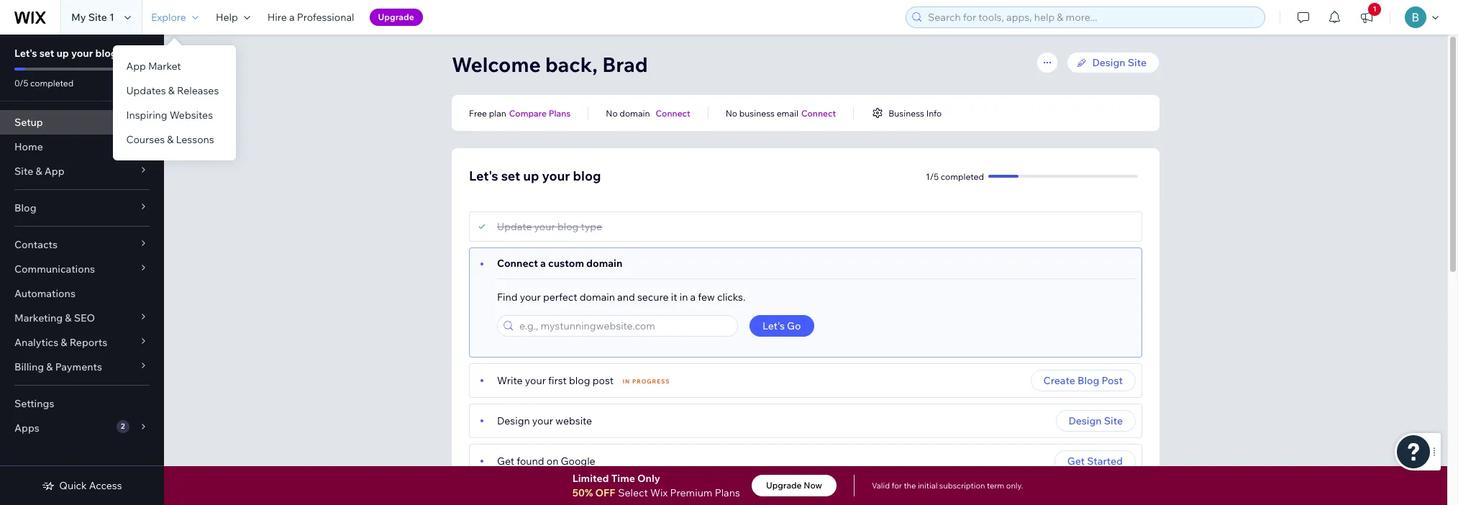 Task type: describe. For each thing, give the bounding box(es) containing it.
off
[[595, 486, 615, 499]]

set inside sidebar element
[[39, 47, 54, 60]]

2 horizontal spatial a
[[690, 291, 696, 304]]

1 horizontal spatial connect
[[656, 108, 691, 118]]

in
[[680, 291, 688, 304]]

get for get started
[[1068, 455, 1085, 468]]

settings
[[14, 397, 54, 410]]

home
[[14, 140, 43, 153]]

no domain connect
[[606, 108, 691, 118]]

secure
[[638, 291, 669, 304]]

automations
[[14, 287, 76, 300]]

billing & payments
[[14, 361, 102, 373]]

only
[[638, 472, 661, 485]]

perfect
[[543, 291, 578, 304]]

a for custom
[[540, 257, 546, 270]]

domain for custom
[[587, 257, 623, 270]]

updates
[[126, 84, 166, 97]]

free plan compare plans
[[469, 108, 571, 118]]

post
[[593, 374, 614, 387]]

marketing
[[14, 312, 63, 325]]

marketing & seo
[[14, 312, 95, 325]]

and
[[618, 291, 635, 304]]

inspiring
[[126, 109, 167, 122]]

site & app button
[[0, 159, 164, 184]]

welcome back, brad
[[452, 52, 648, 77]]

1/5
[[926, 171, 939, 182]]

market
[[148, 60, 181, 73]]

write your first blog post
[[497, 374, 614, 387]]

valid
[[872, 481, 890, 491]]

updates & releases
[[126, 84, 219, 97]]

write
[[497, 374, 523, 387]]

& for site
[[36, 165, 42, 178]]

e.g., mystunningwebsite.com field
[[515, 316, 733, 336]]

1/5 completed
[[926, 171, 984, 182]]

50%
[[573, 486, 593, 499]]

design site button
[[1056, 410, 1136, 432]]

let's go
[[763, 320, 801, 332]]

design site link
[[1067, 52, 1160, 73]]

0 horizontal spatial 1
[[109, 11, 114, 24]]

1 inside button
[[1373, 4, 1377, 14]]

websites
[[170, 109, 213, 122]]

your up update your blog type
[[542, 168, 570, 184]]

free
[[469, 108, 487, 118]]

courses & lessons link
[[113, 127, 236, 152]]

few
[[698, 291, 715, 304]]

blog button
[[0, 196, 164, 220]]

compare
[[509, 108, 547, 118]]

get for get found on google
[[497, 455, 515, 468]]

premium
[[670, 486, 713, 499]]

& for updates
[[168, 84, 175, 97]]

business info button
[[872, 107, 942, 119]]

plans inside limited time only 50% off select wix premium plans
[[715, 486, 740, 499]]

your for write
[[525, 374, 546, 387]]

find
[[497, 291, 518, 304]]

contacts button
[[0, 232, 164, 257]]

1 button
[[1351, 0, 1383, 35]]

upgrade for upgrade now
[[766, 480, 802, 491]]

help button
[[207, 0, 259, 35]]

hire a professional link
[[259, 0, 363, 35]]

site & app
[[14, 165, 64, 178]]

business
[[889, 108, 925, 118]]

0/5 completed
[[14, 78, 74, 89]]

create blog post
[[1044, 374, 1123, 387]]

my
[[71, 11, 86, 24]]

started
[[1087, 455, 1123, 468]]

0 horizontal spatial plans
[[549, 108, 571, 118]]

releases
[[177, 84, 219, 97]]

go
[[787, 320, 801, 332]]

subscription
[[940, 481, 986, 491]]

valid for the initial subscription term only.
[[872, 481, 1024, 491]]

1 vertical spatial let's set up your blog
[[469, 168, 601, 184]]

get found on google
[[497, 455, 596, 468]]

custom
[[548, 257, 584, 270]]

& for marketing
[[65, 312, 72, 325]]

welcome
[[452, 52, 541, 77]]

updates & releases link
[[113, 78, 236, 103]]

update
[[497, 220, 532, 233]]

seo
[[74, 312, 95, 325]]

0/5
[[14, 78, 28, 89]]

first
[[548, 374, 567, 387]]

payments
[[55, 361, 102, 373]]

marketing & seo button
[[0, 306, 164, 330]]

connect a custom domain
[[497, 257, 623, 270]]

sidebar element
[[0, 35, 164, 505]]

limited time only 50% off select wix premium plans
[[573, 472, 740, 499]]

your inside sidebar element
[[71, 47, 93, 60]]

& for courses
[[167, 133, 174, 146]]

blog up type
[[573, 168, 601, 184]]

compare plans link
[[509, 107, 571, 119]]

type
[[581, 220, 602, 233]]

app inside dropdown button
[[44, 165, 64, 178]]

blog inside sidebar element
[[95, 47, 117, 60]]

reports
[[70, 336, 107, 349]]

communications button
[[0, 257, 164, 281]]

completed for 0/5 completed
[[30, 78, 74, 89]]



Task type: vqa. For each thing, say whether or not it's contained in the screenshot.
1 inside button
yes



Task type: locate. For each thing, give the bounding box(es) containing it.
courses & lessons
[[126, 133, 214, 146]]

0 vertical spatial domain
[[620, 108, 650, 118]]

1 horizontal spatial connect link
[[802, 107, 836, 119]]

completed right 1/5
[[941, 171, 984, 182]]

connect link
[[656, 107, 691, 119], [802, 107, 836, 119]]

set up 0/5 completed
[[39, 47, 54, 60]]

a right the 'hire'
[[289, 11, 295, 24]]

1 horizontal spatial a
[[540, 257, 546, 270]]

time
[[611, 472, 635, 485]]

my site 1
[[71, 11, 114, 24]]

analytics
[[14, 336, 58, 349]]

set
[[39, 47, 54, 60], [501, 168, 520, 184]]

blog inside button
[[1078, 374, 1100, 387]]

email
[[777, 108, 799, 118]]

design site inside button
[[1069, 415, 1123, 427]]

domain left and at bottom left
[[580, 291, 615, 304]]

quick access button
[[42, 479, 122, 492]]

2 vertical spatial a
[[690, 291, 696, 304]]

0 horizontal spatial a
[[289, 11, 295, 24]]

& up inspiring websites
[[168, 84, 175, 97]]

back,
[[545, 52, 598, 77]]

completed right the 0/5 in the top of the page
[[30, 78, 74, 89]]

2 connect link from the left
[[802, 107, 836, 119]]

plan
[[489, 108, 506, 118]]

completed
[[30, 78, 74, 89], [941, 171, 984, 182]]

google
[[561, 455, 596, 468]]

connect link for no business email connect
[[802, 107, 836, 119]]

1 vertical spatial set
[[501, 168, 520, 184]]

1 horizontal spatial completed
[[941, 171, 984, 182]]

on
[[547, 455, 559, 468]]

the
[[904, 481, 916, 491]]

let's go button
[[750, 315, 814, 337]]

hire
[[268, 11, 287, 24]]

app
[[126, 60, 146, 73], [44, 165, 64, 178]]

a left 'custom'
[[540, 257, 546, 270]]

domain up the find your perfect domain and secure it in a few clicks.
[[587, 257, 623, 270]]

2 vertical spatial let's
[[763, 320, 785, 332]]

0 horizontal spatial connect link
[[656, 107, 691, 119]]

get left found at the bottom
[[497, 455, 515, 468]]

quick access
[[59, 479, 122, 492]]

1 horizontal spatial let's set up your blog
[[469, 168, 601, 184]]

business info
[[889, 108, 942, 118]]

completed inside sidebar element
[[30, 78, 74, 89]]

upgrade now button
[[752, 475, 837, 497]]

2 horizontal spatial let's
[[763, 320, 785, 332]]

analytics & reports
[[14, 336, 107, 349]]

home link
[[0, 135, 164, 159]]

get inside get started button
[[1068, 455, 1085, 468]]

let's up the 0/5 in the top of the page
[[14, 47, 37, 60]]

clicks.
[[717, 291, 746, 304]]

& down home
[[36, 165, 42, 178]]

your left the website
[[532, 415, 553, 427]]

0 horizontal spatial completed
[[30, 78, 74, 89]]

a right in
[[690, 291, 696, 304]]

plans right premium
[[715, 486, 740, 499]]

let's
[[14, 47, 37, 60], [469, 168, 498, 184], [763, 320, 785, 332]]

up up 0/5 completed
[[56, 47, 69, 60]]

your right find
[[520, 291, 541, 304]]

site down post on the right bottom
[[1104, 415, 1123, 427]]

let's set up your blog up update your blog type
[[469, 168, 601, 184]]

blog
[[95, 47, 117, 60], [573, 168, 601, 184], [558, 220, 579, 233], [569, 374, 590, 387]]

automations link
[[0, 281, 164, 306]]

0 horizontal spatial upgrade
[[378, 12, 414, 22]]

a for professional
[[289, 11, 295, 24]]

1 horizontal spatial set
[[501, 168, 520, 184]]

site down search for tools, apps, help & more... field
[[1128, 56, 1147, 69]]

select
[[618, 486, 648, 499]]

billing
[[14, 361, 44, 373]]

up
[[56, 47, 69, 60], [523, 168, 539, 184]]

site down home
[[14, 165, 33, 178]]

let's set up your blog inside sidebar element
[[14, 47, 117, 60]]

site inside button
[[1104, 415, 1123, 427]]

2 vertical spatial domain
[[580, 291, 615, 304]]

1 vertical spatial completed
[[941, 171, 984, 182]]

0 horizontal spatial let's
[[14, 47, 37, 60]]

for
[[892, 481, 902, 491]]

app up updates
[[126, 60, 146, 73]]

get started
[[1068, 455, 1123, 468]]

1 horizontal spatial up
[[523, 168, 539, 184]]

your for update
[[534, 220, 555, 233]]

find your perfect domain and secure it in a few clicks.
[[497, 291, 746, 304]]

let's set up your blog
[[14, 47, 117, 60], [469, 168, 601, 184]]

setup
[[14, 116, 43, 129]]

upgrade right 'professional'
[[378, 12, 414, 22]]

create blog post button
[[1031, 370, 1136, 391]]

access
[[89, 479, 122, 492]]

get started button
[[1055, 450, 1136, 472]]

0 vertical spatial let's set up your blog
[[14, 47, 117, 60]]

2 no from the left
[[726, 108, 738, 118]]

1 horizontal spatial plans
[[715, 486, 740, 499]]

let's set up your blog up 0/5 completed
[[14, 47, 117, 60]]

no business email connect
[[726, 108, 836, 118]]

1 horizontal spatial blog
[[1078, 374, 1100, 387]]

your for find
[[520, 291, 541, 304]]

your
[[71, 47, 93, 60], [542, 168, 570, 184], [534, 220, 555, 233], [520, 291, 541, 304], [525, 374, 546, 387], [532, 415, 553, 427]]

blog inside dropdown button
[[14, 201, 36, 214]]

upgrade for upgrade
[[378, 12, 414, 22]]

1 horizontal spatial get
[[1068, 455, 1085, 468]]

Search for tools, apps, help & more... field
[[924, 7, 1261, 27]]

1 vertical spatial app
[[44, 165, 64, 178]]

no for no domain connect
[[606, 108, 618, 118]]

plans right the compare
[[549, 108, 571, 118]]

2 get from the left
[[1068, 455, 1085, 468]]

design site up get started button
[[1069, 415, 1123, 427]]

1 vertical spatial let's
[[469, 168, 498, 184]]

up up update
[[523, 168, 539, 184]]

courses
[[126, 133, 165, 146]]

blog up contacts
[[14, 201, 36, 214]]

0 vertical spatial design site
[[1093, 56, 1147, 69]]

upgrade button
[[370, 9, 423, 26]]

0 horizontal spatial up
[[56, 47, 69, 60]]

1 connect link from the left
[[656, 107, 691, 119]]

1 vertical spatial blog
[[1078, 374, 1100, 387]]

& left reports on the bottom left of page
[[61, 336, 67, 349]]

0 horizontal spatial no
[[606, 108, 618, 118]]

let's left go on the bottom right of page
[[763, 320, 785, 332]]

design site down search for tools, apps, help & more... field
[[1093, 56, 1147, 69]]

0 horizontal spatial app
[[44, 165, 64, 178]]

app market
[[126, 60, 181, 73]]

0 vertical spatial let's
[[14, 47, 37, 60]]

0 horizontal spatial blog
[[14, 201, 36, 214]]

domain for perfect
[[580, 291, 615, 304]]

no for no business email connect
[[726, 108, 738, 118]]

only.
[[1007, 481, 1024, 491]]

0 vertical spatial plans
[[549, 108, 571, 118]]

&
[[168, 84, 175, 97], [167, 133, 174, 146], [36, 165, 42, 178], [65, 312, 72, 325], [61, 336, 67, 349], [46, 361, 53, 373]]

in
[[623, 378, 631, 385]]

let's up update
[[469, 168, 498, 184]]

1 get from the left
[[497, 455, 515, 468]]

& left seo
[[65, 312, 72, 325]]

& for billing
[[46, 361, 53, 373]]

connect link for no domain connect
[[656, 107, 691, 119]]

blog down my site 1
[[95, 47, 117, 60]]

in progress
[[623, 378, 670, 385]]

set up update
[[501, 168, 520, 184]]

upgrade now
[[766, 480, 823, 491]]

connect
[[656, 108, 691, 118], [802, 108, 836, 118], [497, 257, 538, 270]]

no left business
[[726, 108, 738, 118]]

update your blog type
[[497, 220, 602, 233]]

& inside dropdown button
[[36, 165, 42, 178]]

upgrade left "now"
[[766, 480, 802, 491]]

design down create blog post
[[1069, 415, 1102, 427]]

your left first
[[525, 374, 546, 387]]

& right billing on the left bottom
[[46, 361, 53, 373]]

0 horizontal spatial set
[[39, 47, 54, 60]]

domain
[[620, 108, 650, 118], [587, 257, 623, 270], [580, 291, 615, 304]]

communications
[[14, 263, 95, 276]]

let's inside sidebar element
[[14, 47, 37, 60]]

blog right first
[[569, 374, 590, 387]]

app down home link
[[44, 165, 64, 178]]

your for design
[[532, 415, 553, 427]]

term
[[987, 481, 1005, 491]]

progress
[[633, 378, 670, 385]]

professional
[[297, 11, 354, 24]]

up inside sidebar element
[[56, 47, 69, 60]]

it
[[671, 291, 678, 304]]

0 horizontal spatial connect
[[497, 257, 538, 270]]

found
[[517, 455, 544, 468]]

no down brad
[[606, 108, 618, 118]]

app market link
[[113, 54, 236, 78]]

help
[[216, 11, 238, 24]]

1 no from the left
[[606, 108, 618, 118]]

info
[[927, 108, 942, 118]]

0 vertical spatial blog
[[14, 201, 36, 214]]

0 horizontal spatial get
[[497, 455, 515, 468]]

1 vertical spatial domain
[[587, 257, 623, 270]]

apps
[[14, 422, 39, 435]]

1 vertical spatial plans
[[715, 486, 740, 499]]

brad
[[602, 52, 648, 77]]

0 vertical spatial completed
[[30, 78, 74, 89]]

2
[[121, 422, 125, 431]]

2 horizontal spatial connect
[[802, 108, 836, 118]]

1 vertical spatial design site
[[1069, 415, 1123, 427]]

site right my
[[88, 11, 107, 24]]

& inside dropdown button
[[65, 312, 72, 325]]

design inside button
[[1069, 415, 1102, 427]]

limited
[[573, 472, 609, 485]]

quick
[[59, 479, 87, 492]]

let's inside button
[[763, 320, 785, 332]]

1 horizontal spatial let's
[[469, 168, 498, 184]]

initial
[[918, 481, 938, 491]]

a
[[289, 11, 295, 24], [540, 257, 546, 270], [690, 291, 696, 304]]

blog left post on the right bottom
[[1078, 374, 1100, 387]]

& inside 'link'
[[167, 133, 174, 146]]

no
[[606, 108, 618, 118], [726, 108, 738, 118]]

& inside popup button
[[61, 336, 67, 349]]

1 horizontal spatial upgrade
[[766, 480, 802, 491]]

0 vertical spatial up
[[56, 47, 69, 60]]

& for analytics
[[61, 336, 67, 349]]

your down my
[[71, 47, 93, 60]]

your right update
[[534, 220, 555, 233]]

inspiring websites
[[126, 109, 213, 122]]

design down search for tools, apps, help & more... field
[[1093, 56, 1126, 69]]

create
[[1044, 374, 1076, 387]]

billing & payments button
[[0, 355, 164, 379]]

0 horizontal spatial let's set up your blog
[[14, 47, 117, 60]]

design down write
[[497, 415, 530, 427]]

blog left type
[[558, 220, 579, 233]]

& inside popup button
[[46, 361, 53, 373]]

site inside dropdown button
[[14, 165, 33, 178]]

completed for 1/5 completed
[[941, 171, 984, 182]]

0 vertical spatial app
[[126, 60, 146, 73]]

1 vertical spatial up
[[523, 168, 539, 184]]

0 vertical spatial set
[[39, 47, 54, 60]]

& down inspiring websites
[[167, 133, 174, 146]]

1 horizontal spatial no
[[726, 108, 738, 118]]

1 horizontal spatial 1
[[1373, 4, 1377, 14]]

0 vertical spatial a
[[289, 11, 295, 24]]

0 vertical spatial upgrade
[[378, 12, 414, 22]]

domain down brad
[[620, 108, 650, 118]]

get left started
[[1068, 455, 1085, 468]]

1 vertical spatial upgrade
[[766, 480, 802, 491]]

1 horizontal spatial app
[[126, 60, 146, 73]]

1 vertical spatial a
[[540, 257, 546, 270]]



